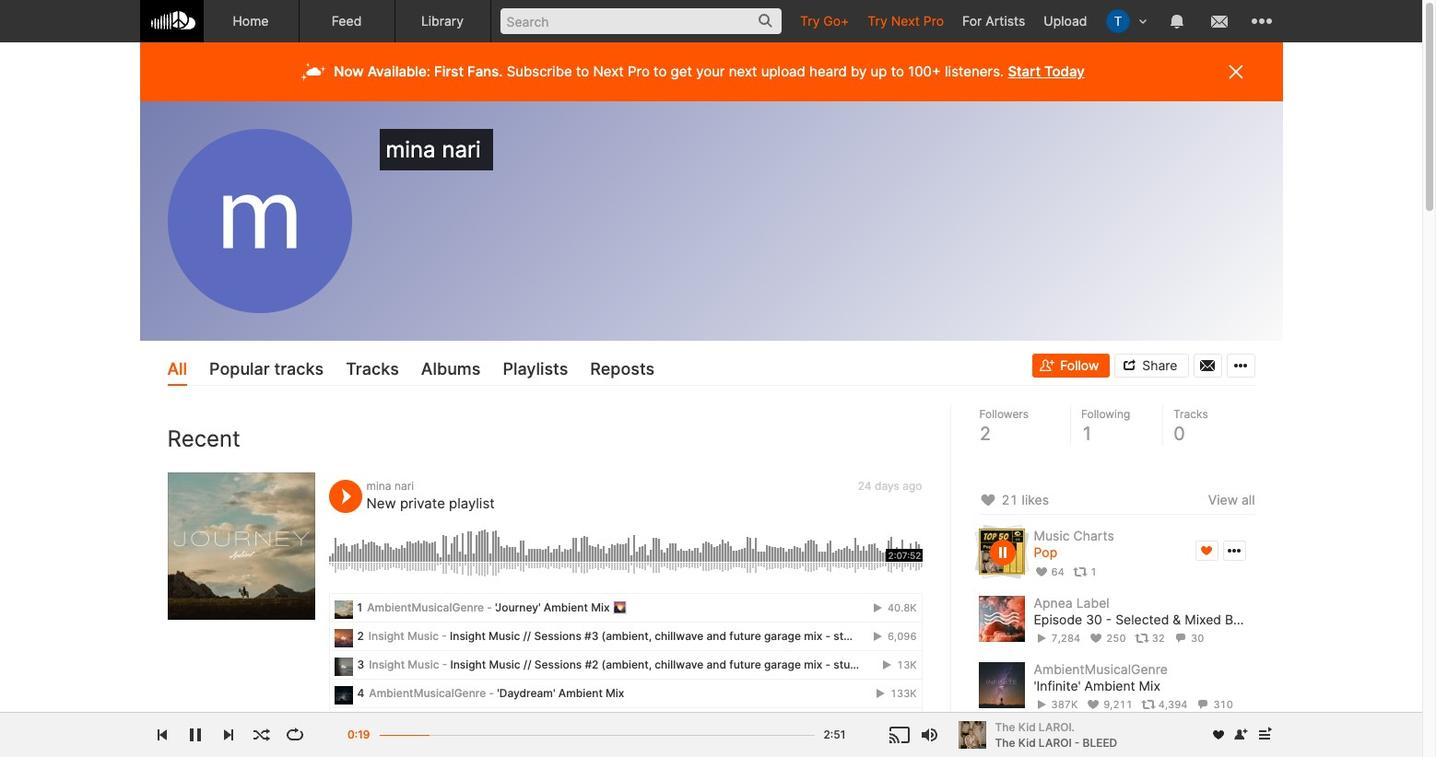 Task type: vqa. For each thing, say whether or not it's contained in the screenshot.


Task type: describe. For each thing, give the bounding box(es) containing it.
sessions for #3
[[534, 629, 582, 643]]

artists
[[986, 13, 1026, 29]]

library
[[421, 13, 464, 29]]

🌄
[[613, 601, 627, 615]]

30 inside apnea label episode 30 - selected & mixed by kyrro
[[1086, 612, 1103, 628]]

0 horizontal spatial next
[[593, 63, 624, 80]]

reposts link
[[590, 355, 655, 387]]

music charts pop
[[1034, 528, 1115, 561]]

insight right insight music // sessions #3 (ambient, chillwave and future garage mix - study music) element
[[369, 629, 405, 643]]

mina nari new private playlist
[[366, 479, 495, 512]]

'daydream' ambient mix element
[[334, 687, 353, 705]]

follow
[[1060, 358, 1099, 374]]

tracks for tracks
[[346, 360, 399, 379]]

label
[[1077, 595, 1110, 611]]

pop
[[1034, 545, 1058, 561]]

tracks 0
[[1174, 408, 1209, 446]]

now
[[334, 63, 364, 80]]

'infinite'
[[1034, 679, 1081, 694]]

next inside the try next pro link
[[891, 13, 920, 29]]

mina for mina nari new private playlist
[[366, 479, 391, 493]]

2 inside followers 2
[[980, 423, 992, 446]]

track stats element for 30
[[1034, 629, 1255, 649]]

future for #3
[[729, 629, 761, 643]]

all link
[[167, 355, 187, 387]]

study for insight music // sessions #2 (ambient, chillwave and future garage mix - study music)
[[834, 658, 864, 672]]

mixed
[[1185, 612, 1222, 628]]

following
[[1082, 408, 1131, 422]]

6,096
[[885, 630, 917, 643]]

subscribe
[[507, 63, 572, 80]]

elm
[[369, 715, 388, 729]]

'journey' ambient mix 🌄 element
[[334, 601, 353, 620]]

mina nari
[[386, 136, 487, 163]]

nari for mina nari
[[442, 136, 481, 163]]

following 1
[[1082, 408, 1131, 446]]

(ambient, for #2
[[602, 658, 652, 672]]

1 vertical spatial ambientmusicalgenre
[[1034, 662, 1168, 678]]

now available: first fans. subscribe to next pro to get your next upload heard by up to 100+ listeners. start today
[[334, 63, 1085, 80]]

follow button
[[1033, 354, 1110, 378]]

1 the from the top
[[995, 721, 1016, 734]]

ambientmusicalgenre link
[[1034, 662, 1168, 678]]

#3
[[585, 629, 599, 643]]

playlists
[[503, 360, 568, 379]]

home
[[233, 13, 269, 29]]

try next pro link
[[859, 0, 953, 41]]

250 link
[[1089, 632, 1126, 645]]

'infinite' ambient mix link
[[1034, 679, 1161, 695]]

1 for 1
[[1091, 566, 1097, 579]]

try go+
[[800, 13, 849, 29]]

mina for mina nari
[[386, 136, 436, 163]]

- left 6,096
[[826, 629, 831, 643]]

popular tracks link
[[209, 355, 324, 387]]

ago
[[903, 479, 922, 493]]

music) for insight music // sessions #3 (ambient, chillwave and future garage mix - study music)
[[867, 629, 902, 643]]

new private playlist link
[[366, 495, 495, 512]]

9,211 link
[[1086, 699, 1133, 712]]

100+
[[908, 63, 941, 80]]

laroi.
[[1039, 721, 1075, 734]]

share
[[1143, 358, 1178, 374]]

310
[[1214, 699, 1234, 712]]

the kid laroi - bleed element
[[958, 722, 986, 750]]

- up 2:51
[[826, 658, 831, 672]]

- inside the kid laroi. the kid laroi - bleed
[[1075, 736, 1080, 750]]

- inside apnea label episode 30 - selected & mixed by kyrro
[[1106, 612, 1112, 628]]

feed
[[332, 13, 362, 29]]

feed link
[[299, 0, 395, 42]]

popular
[[209, 360, 270, 379]]

for
[[963, 13, 982, 29]]

the kid laroi - bleed link
[[995, 735, 1118, 752]]

for artists link
[[953, 0, 1035, 41]]

ambientmusicalgenre for 4 ambientmusicalgenre         - 'daydream' ambient mix
[[369, 687, 486, 700]]

mix for 'journey' ambient mix 🌄
[[591, 601, 610, 615]]

try next pro
[[868, 13, 944, 29]]

go+
[[824, 13, 849, 29]]

&
[[1173, 612, 1181, 628]]

likes
[[1022, 493, 1049, 508]]

episode 30 - selected & mixed by kyrro link
[[1034, 612, 1277, 629]]

apnea label episode 30 - selected & mixed by kyrro
[[1034, 595, 1277, 628]]

0:19
[[348, 728, 370, 742]]

40.8k
[[885, 602, 917, 615]]

albums link
[[421, 355, 481, 387]]

mina nari link
[[366, 479, 414, 493]]

4,394
[[1159, 699, 1188, 712]]

new private playlist element
[[167, 473, 315, 620]]

250
[[1107, 632, 1126, 645]]

pop link
[[1034, 545, 1058, 562]]

insight right 3
[[369, 658, 405, 672]]

3
[[357, 658, 364, 672]]

pro inside the try next pro link
[[924, 13, 944, 29]]

'infinite' ambient mix element
[[979, 663, 1025, 709]]

ambientmusicalgenre for 1 ambientmusicalgenre         - 'journey' ambient mix 🌄
[[367, 601, 484, 615]]

321
[[894, 716, 917, 729]]

playlist stats element
[[1034, 562, 1255, 582]]

mix for insight music // sessions #3 (ambient, chillwave and future garage mix - study music)
[[804, 629, 823, 643]]

- right 'records'
[[437, 715, 442, 729]]

listeners.
[[945, 63, 1004, 80]]

tara schultz's avatar element
[[1106, 9, 1130, 33]]

recent
[[167, 426, 240, 453]]

mix for insight music // sessions #2 (ambient, chillwave and future garage mix - study music)
[[804, 658, 823, 672]]

- left 'journey'
[[487, 601, 492, 615]]

310 link
[[1196, 699, 1234, 712]]

insight music // sessions #3 (ambient, chillwave and future garage mix - study music) element
[[334, 630, 353, 648]]

2 to from the left
[[654, 63, 667, 80]]

for artists
[[963, 13, 1026, 29]]

and for #3
[[707, 629, 727, 643]]

insight up 4 ambientmusicalgenre         - 'daydream' ambient mix on the left bottom of page
[[450, 658, 486, 672]]

2:51
[[824, 728, 846, 742]]

mina nari's avatar element
[[167, 129, 352, 313]]

7,284
[[1052, 632, 1081, 645]]

music) for insight music // sessions #2 (ambient, chillwave and future garage mix - study music)
[[867, 658, 902, 672]]

5 elm records         -
[[357, 715, 445, 729]]



Task type: locate. For each thing, give the bounding box(es) containing it.
popular tracks
[[209, 360, 324, 379]]

24 days ago
[[858, 479, 922, 493]]

32
[[1152, 632, 1165, 645]]

mix
[[804, 629, 823, 643], [804, 658, 823, 672]]

insight music // sessions #2 (ambient, chillwave and future garage mix - study music) element
[[334, 658, 353, 677]]

music) down 6,096
[[867, 658, 902, 672]]

4 ambientmusicalgenre         - 'daydream' ambient mix
[[357, 687, 625, 700]]

sessions
[[534, 629, 582, 643], [535, 658, 582, 672]]

0 horizontal spatial 2
[[357, 629, 364, 643]]

music)
[[867, 629, 902, 643], [867, 658, 902, 672]]

upload
[[1044, 13, 1088, 29]]

1 vertical spatial 1
[[1091, 566, 1097, 579]]

2 try from the left
[[868, 13, 888, 29]]

ambient for 'journey' ambient mix 🌄
[[544, 601, 588, 615]]

try
[[800, 13, 820, 29], [868, 13, 888, 29]]

upload link
[[1035, 0, 1097, 41]]

garage for insight music // sessions #2 (ambient, chillwave and future garage mix - study music)
[[764, 658, 801, 672]]

try for try go+
[[800, 13, 820, 29]]

0 horizontal spatial 30
[[1086, 612, 1103, 628]]

chillwave
[[655, 629, 704, 643], [655, 658, 704, 672]]

// down 'journey'
[[523, 629, 531, 643]]

0 horizontal spatial nari
[[395, 479, 414, 493]]

1 vertical spatial (ambient,
[[602, 658, 652, 672]]

0 vertical spatial the
[[995, 721, 1016, 734]]

mix for 'daydream' ambient mix
[[606, 687, 625, 700]]

1 vertical spatial 2
[[357, 629, 364, 643]]

2 right insight music // sessions #3 (ambient, chillwave and future garage mix - study music) element
[[357, 629, 364, 643]]

133k
[[888, 687, 917, 700]]

2 vertical spatial 1
[[357, 601, 363, 615]]

next down search "search field"
[[593, 63, 624, 80]]

tracks for tracks 0
[[1174, 408, 1209, 422]]

2 vertical spatial ambientmusicalgenre
[[369, 687, 486, 700]]

21 likes
[[1002, 493, 1049, 508]]

start
[[1008, 63, 1041, 80]]

None search field
[[491, 0, 791, 41]]

2 study from the top
[[834, 658, 864, 672]]

1 vertical spatial future
[[729, 658, 761, 672]]

share button
[[1115, 354, 1189, 378]]

2 (ambient, from the top
[[602, 658, 652, 672]]

1 mix from the top
[[804, 629, 823, 643]]

followers 2
[[980, 408, 1029, 446]]

1 to from the left
[[576, 63, 589, 80]]

2 horizontal spatial to
[[891, 63, 904, 80]]

and down 2 insight music         - insight music // sessions #3 (ambient, chillwave and future garage mix - study music)
[[707, 658, 727, 672]]

track stats element
[[1034, 629, 1255, 649], [1034, 695, 1255, 716]]

// up 'daydream' in the left of the page
[[523, 658, 532, 672]]

2 garage from the top
[[764, 658, 801, 672]]

ambient up #3 on the bottom left
[[544, 601, 588, 615]]

9,211
[[1104, 699, 1133, 712]]

heard
[[810, 63, 847, 80]]

0 vertical spatial //
[[523, 629, 531, 643]]

charts
[[1074, 528, 1115, 544]]

(ambient,
[[602, 629, 652, 643], [602, 658, 652, 672]]

24
[[858, 479, 872, 493]]

nari inside mina nari new private playlist
[[395, 479, 414, 493]]

tracks link
[[346, 355, 399, 387]]

2 the from the top
[[995, 736, 1016, 750]]

1 future from the top
[[729, 629, 761, 643]]

try for try next pro
[[868, 13, 888, 29]]

study left '13k'
[[834, 658, 864, 672]]

mina inside mina nari new private playlist
[[366, 479, 391, 493]]

0 vertical spatial pro
[[924, 13, 944, 29]]

mix down 3 insight music         - insight music // sessions #2 (ambient, chillwave and future garage mix - study music) 13k
[[606, 687, 625, 700]]

mix left 🌄
[[591, 601, 610, 615]]

1 chillwave from the top
[[655, 629, 704, 643]]

private
[[400, 495, 445, 512]]

// for #3
[[523, 629, 531, 643]]

pop element
[[979, 529, 1025, 576]]

to right subscribe
[[576, 63, 589, 80]]

0 horizontal spatial tracks
[[346, 360, 399, 379]]

0 vertical spatial 1
[[1082, 423, 1093, 446]]

- down 1 ambientmusicalgenre         - 'journey' ambient mix 🌄
[[442, 629, 447, 643]]

next up 100+
[[891, 13, 920, 29]]

0 vertical spatial mina
[[386, 136, 436, 163]]

0 vertical spatial kid
[[1019, 721, 1036, 734]]

0 vertical spatial next
[[891, 13, 920, 29]]

1 vertical spatial and
[[707, 658, 727, 672]]

1 vertical spatial kid
[[1019, 736, 1036, 750]]

study left 6,096
[[834, 629, 864, 643]]

2 down "followers"
[[980, 423, 992, 446]]

sessions left #3 on the bottom left
[[534, 629, 582, 643]]

get
[[671, 63, 692, 80]]

3 insight music         - insight music // sessions #2 (ambient, chillwave and future garage mix - study music) 13k
[[357, 658, 917, 672]]

1 track stats element from the top
[[1034, 629, 1255, 649]]

1 vertical spatial 30
[[1191, 632, 1204, 645]]

176. sleepy sunday podcast (elm records) element
[[334, 716, 353, 734]]

today
[[1045, 63, 1085, 80]]

1 vertical spatial the
[[995, 736, 1016, 750]]

tracks
[[346, 360, 399, 379], [1174, 408, 1209, 422]]

the right the kid laroi - bleed element
[[995, 736, 1016, 750]]

tracks right tracks
[[346, 360, 399, 379]]

0 vertical spatial 2
[[980, 423, 992, 446]]

study for insight music // sessions #3 (ambient, chillwave and future garage mix - study music)
[[834, 629, 864, 643]]

ambientmusicalgenre
[[367, 601, 484, 615], [1034, 662, 1168, 678], [369, 687, 486, 700]]

1 horizontal spatial to
[[654, 63, 667, 80]]

0 vertical spatial music)
[[867, 629, 902, 643]]

view all
[[1208, 492, 1255, 508]]

next
[[891, 13, 920, 29], [593, 63, 624, 80]]

ambientmusicalgenre up 'infinite' ambient mix link
[[1034, 662, 1168, 678]]

1 vertical spatial next
[[593, 63, 624, 80]]

chillwave up 3 insight music         - insight music // sessions #2 (ambient, chillwave and future garage mix - study music) 13k
[[655, 629, 704, 643]]

chillwave for #2
[[655, 658, 704, 672]]

try go+ link
[[791, 0, 859, 41]]

2 and from the top
[[707, 658, 727, 672]]

following image
[[979, 742, 998, 758]]

insight
[[369, 629, 405, 643], [450, 629, 486, 643], [369, 658, 405, 672], [450, 658, 486, 672]]

2 mix from the top
[[804, 658, 823, 672]]

all
[[167, 360, 187, 379]]

nari down first
[[442, 136, 481, 163]]

0 vertical spatial and
[[707, 629, 727, 643]]

1 vertical spatial nari
[[395, 479, 414, 493]]

track stats element containing 7,284
[[1034, 629, 1255, 649]]

64 link
[[1034, 566, 1065, 579]]

1 horizontal spatial nari
[[442, 136, 481, 163]]

to left get
[[654, 63, 667, 80]]

1 vertical spatial pro
[[628, 63, 650, 80]]

1 garage from the top
[[764, 629, 801, 643]]

0 vertical spatial tracks
[[346, 360, 399, 379]]

insight down 1 ambientmusicalgenre         - 'journey' ambient mix 🌄
[[450, 629, 486, 643]]

1 vertical spatial tracks
[[1174, 408, 1209, 422]]

to right up
[[891, 63, 904, 80]]

try inside the try next pro link
[[868, 13, 888, 29]]

like image
[[979, 490, 998, 512]]

1 link
[[1073, 566, 1097, 579]]

30 down label
[[1086, 612, 1103, 628]]

1 vertical spatial mix
[[804, 658, 823, 672]]

pro left "for"
[[924, 13, 944, 29]]

(ambient, down 2 insight music         - insight music // sessions #3 (ambient, chillwave and future garage mix - study music)
[[602, 658, 652, 672]]

tracks up 0
[[1174, 408, 1209, 422]]

future
[[729, 629, 761, 643], [729, 658, 761, 672]]

1 right 'journey' ambient mix 🌄 element
[[357, 601, 363, 615]]

1 inside following 1
[[1082, 423, 1093, 446]]

ambientmusicalgenre up 'records'
[[369, 687, 486, 700]]

by
[[851, 63, 867, 80]]

next up image
[[1253, 725, 1276, 747]]

the kid laroi. link
[[995, 720, 1201, 736]]

0 vertical spatial ambientmusicalgenre
[[367, 601, 484, 615]]

#2
[[585, 658, 599, 672]]

ambientmusicalgenre right 'journey' ambient mix 🌄 element
[[367, 601, 484, 615]]

playlists link
[[503, 355, 568, 387]]

track stats element for mix
[[1034, 695, 1255, 716]]

mina
[[386, 136, 436, 163], [366, 479, 391, 493]]

0 vertical spatial future
[[729, 629, 761, 643]]

chillwave down 2 insight music         - insight music // sessions #3 (ambient, chillwave and future garage mix - study music)
[[655, 658, 704, 672]]

0 vertical spatial sessions
[[534, 629, 582, 643]]

1 study from the top
[[834, 629, 864, 643]]

home link
[[203, 0, 299, 42]]

1 vertical spatial chillwave
[[655, 658, 704, 672]]

mina down available:
[[386, 136, 436, 163]]

and up 3 insight music         - insight music // sessions #2 (ambient, chillwave and future garage mix - study music) 13k
[[707, 629, 727, 643]]

followers
[[980, 408, 1029, 422]]

kid left laroi
[[1019, 736, 1036, 750]]

fans.
[[467, 63, 503, 80]]

mix up 4,394 link
[[1139, 679, 1161, 694]]

apnea
[[1034, 595, 1073, 611]]

13k
[[897, 659, 917, 672]]

30 link
[[1174, 632, 1204, 645]]

selected
[[1116, 612, 1169, 628]]

0 vertical spatial 30
[[1086, 612, 1103, 628]]

30 inside 'track stats' element
[[1191, 632, 1204, 645]]

1 horizontal spatial try
[[868, 13, 888, 29]]

try right go+
[[868, 13, 888, 29]]

and for #2
[[707, 658, 727, 672]]

2 music) from the top
[[867, 658, 902, 672]]

available:
[[368, 63, 431, 80]]

64
[[1052, 566, 1065, 579]]

0 horizontal spatial to
[[576, 63, 589, 80]]

0 vertical spatial (ambient,
[[602, 629, 652, 643]]

1 sessions from the top
[[534, 629, 582, 643]]

0 vertical spatial study
[[834, 629, 864, 643]]

0
[[1174, 423, 1186, 446]]

3 to from the left
[[891, 63, 904, 80]]

1 vertical spatial track stats element
[[1034, 695, 1255, 716]]

the kid laroi. the kid laroi - bleed
[[995, 721, 1118, 750]]

ambient down #2
[[558, 687, 603, 700]]

0 horizontal spatial pro
[[628, 63, 650, 80]]

albums
[[421, 360, 481, 379]]

your
[[696, 63, 725, 80]]

// for #2
[[523, 658, 532, 672]]

ambient up '9,211' link
[[1085, 679, 1136, 694]]

1 music) from the top
[[867, 629, 902, 643]]

Search search field
[[500, 8, 782, 34]]

library link
[[395, 0, 491, 42]]

1 vertical spatial music)
[[867, 658, 902, 672]]

future for #2
[[729, 658, 761, 672]]

ambient for 'daydream' ambient mix
[[558, 687, 603, 700]]

1 vertical spatial garage
[[764, 658, 801, 672]]

1 kid from the top
[[1019, 721, 1036, 734]]

2 sessions from the top
[[535, 658, 582, 672]]

try left go+
[[800, 13, 820, 29]]

try inside 'try go+' link
[[800, 13, 820, 29]]

chillwave for #3
[[655, 629, 704, 643]]

2 kid from the top
[[1019, 736, 1036, 750]]

progress bar
[[379, 727, 815, 757]]

0 vertical spatial chillwave
[[655, 629, 704, 643]]

playlist
[[449, 495, 495, 512]]

- up 4 ambientmusicalgenre         - 'daydream' ambient mix on the left bottom of page
[[442, 658, 447, 672]]

0 vertical spatial track stats element
[[1034, 629, 1255, 649]]

nari up 'private'
[[395, 479, 414, 493]]

ambient inside "ambientmusicalgenre 'infinite' ambient mix"
[[1085, 679, 1136, 694]]

(ambient, for #3
[[602, 629, 652, 643]]

- up 250 link
[[1106, 612, 1112, 628]]

'journey'
[[495, 601, 541, 615]]

- right laroi
[[1075, 736, 1080, 750]]

//
[[523, 629, 531, 643], [523, 658, 532, 672]]

1 horizontal spatial 2
[[980, 423, 992, 446]]

1 and from the top
[[707, 629, 727, 643]]

0 vertical spatial nari
[[442, 136, 481, 163]]

music) down 40.8k
[[867, 629, 902, 643]]

kid left laroi.
[[1019, 721, 1036, 734]]

track stats element containing 387k
[[1034, 695, 1255, 716]]

1 horizontal spatial tracks
[[1174, 408, 1209, 422]]

laroi
[[1039, 736, 1072, 750]]

bleed
[[1083, 736, 1118, 750]]

mina up new
[[366, 479, 391, 493]]

1 vertical spatial study
[[834, 658, 864, 672]]

new
[[366, 495, 396, 512]]

music charts link
[[1034, 528, 1115, 544]]

nari for mina nari new private playlist
[[395, 479, 414, 493]]

1 try from the left
[[800, 13, 820, 29]]

2 // from the top
[[523, 658, 532, 672]]

mix inside "ambientmusicalgenre 'infinite' ambient mix"
[[1139, 679, 1161, 694]]

1 ambientmusicalgenre         - 'journey' ambient mix 🌄
[[357, 601, 627, 615]]

1 horizontal spatial next
[[891, 13, 920, 29]]

1 inside playlist stats element
[[1091, 566, 1097, 579]]

sessions for #2
[[535, 658, 582, 672]]

2 future from the top
[[729, 658, 761, 672]]

387k
[[1052, 699, 1078, 712]]

the up following image
[[995, 721, 1016, 734]]

1 horizontal spatial pro
[[924, 13, 944, 29]]

- left 'daydream' in the left of the page
[[489, 687, 494, 700]]

1 for 1 ambientmusicalgenre         - 'journey' ambient mix 🌄
[[357, 601, 363, 615]]

0 vertical spatial garage
[[764, 629, 801, 643]]

2 track stats element from the top
[[1034, 695, 1255, 716]]

sessions left #2
[[535, 658, 582, 672]]

upload
[[761, 63, 806, 80]]

(ambient, down 🌄
[[602, 629, 652, 643]]

start today link
[[1008, 63, 1085, 80]]

2 chillwave from the top
[[655, 658, 704, 672]]

4,394 link
[[1141, 699, 1188, 712]]

1 horizontal spatial 30
[[1191, 632, 1204, 645]]

0 vertical spatial mix
[[804, 629, 823, 643]]

1 (ambient, from the top
[[602, 629, 652, 643]]

ambientmusicalgenre 'infinite' ambient mix
[[1034, 662, 1168, 694]]

1 vertical spatial sessions
[[535, 658, 582, 672]]

1 up label
[[1091, 566, 1097, 579]]

view
[[1208, 492, 1238, 508]]

1 // from the top
[[523, 629, 531, 643]]

episode 30 - selected & mixed by kyrro element
[[979, 596, 1025, 642]]

garage
[[764, 629, 801, 643], [764, 658, 801, 672]]

5
[[357, 715, 364, 729]]

1 vertical spatial //
[[523, 658, 532, 672]]

music inside 'music charts pop'
[[1034, 528, 1070, 544]]

garage for insight music // sessions #3 (ambient, chillwave and future garage mix - study music)
[[764, 629, 801, 643]]

pro left get
[[628, 63, 650, 80]]

0 horizontal spatial try
[[800, 13, 820, 29]]

by
[[1225, 612, 1241, 628]]

1 down following at bottom
[[1082, 423, 1093, 446]]

apnea label link
[[1034, 595, 1110, 611]]

1 vertical spatial mina
[[366, 479, 391, 493]]

30 down mixed
[[1191, 632, 1204, 645]]



